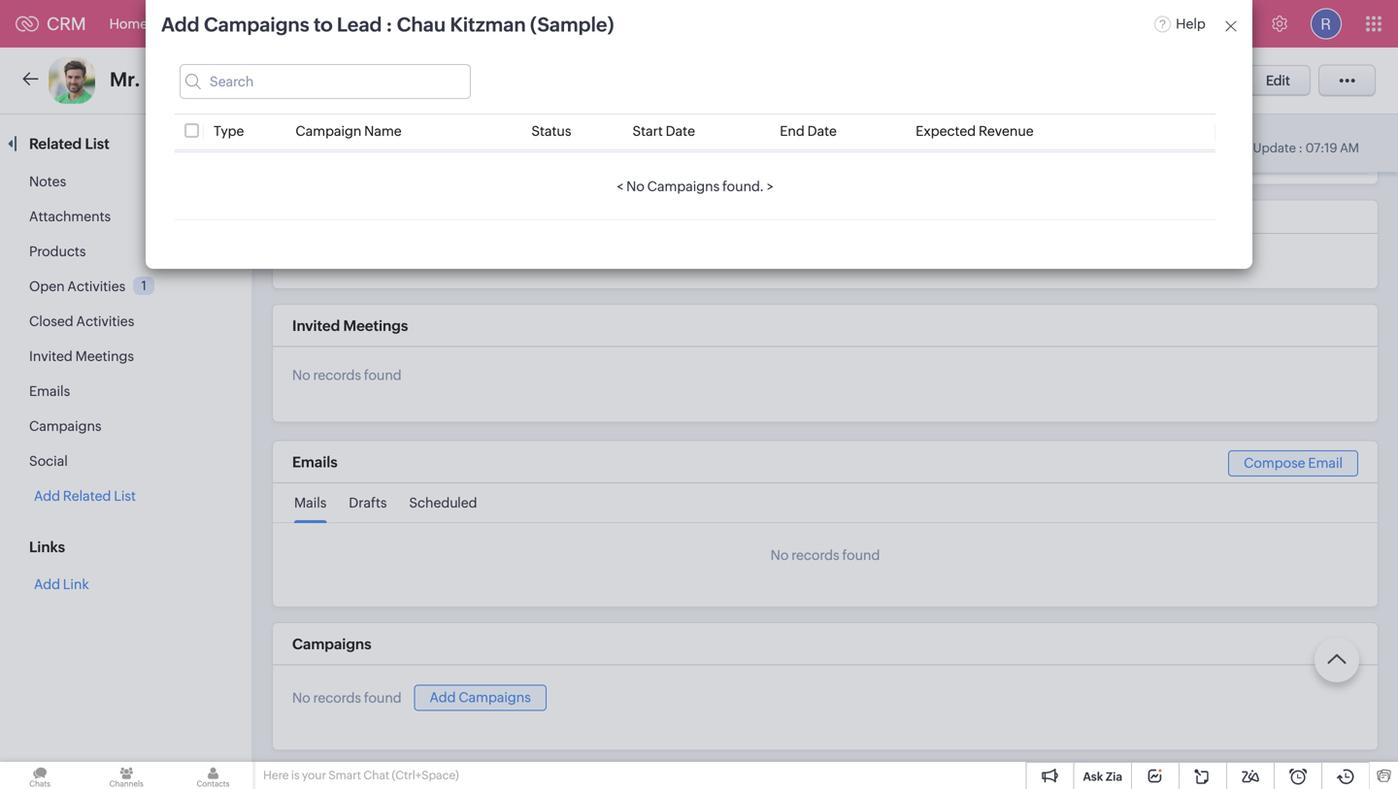 Task type: locate. For each thing, give the bounding box(es) containing it.
add
[[161, 14, 200, 36], [34, 489, 60, 504], [34, 577, 60, 593], [430, 690, 456, 706]]

1 vertical spatial list
[[114, 489, 136, 504]]

1 date from the left
[[666, 123, 695, 139]]

0 horizontal spatial date
[[666, 123, 695, 139]]

end date link
[[780, 123, 837, 139]]

0 horizontal spatial (sample)
[[278, 68, 362, 91]]

: left 07:19
[[1299, 141, 1304, 155]]

1 horizontal spatial kitzman
[[450, 14, 526, 36]]

invited
[[292, 317, 340, 334], [29, 349, 73, 364]]

0 vertical spatial list
[[85, 136, 110, 153]]

: right lead
[[386, 14, 393, 36]]

meetings link
[[543, 0, 633, 47]]

0 horizontal spatial invited
[[29, 349, 73, 364]]

logo image
[[16, 16, 39, 32]]

0 horizontal spatial closed
[[29, 314, 74, 329]]

calendar image
[[1193, 16, 1209, 32]]

(ctrl+space)
[[392, 769, 459, 782]]

emails up mails
[[292, 454, 338, 471]]

closed down open
[[29, 314, 74, 329]]

attachments
[[29, 209, 111, 224]]

status link
[[532, 123, 572, 139]]

date right start
[[666, 123, 695, 139]]

1 horizontal spatial (sample)
[[530, 14, 614, 36]]

0 vertical spatial chau
[[397, 14, 446, 36]]

0 horizontal spatial invited meetings
[[29, 349, 134, 364]]

chau right "mr."
[[145, 68, 194, 91]]

add campaigns link
[[414, 685, 547, 711]]

0 vertical spatial closed
[[292, 208, 341, 225]]

lead
[[337, 14, 382, 36]]

email
[[1309, 456, 1343, 471]]

add campaigns
[[430, 690, 531, 706]]

expected revenue
[[916, 123, 1034, 139]]

add right home
[[161, 14, 200, 36]]

0 vertical spatial :
[[386, 14, 393, 36]]

no records found
[[292, 253, 402, 269], [292, 368, 402, 383], [771, 548, 880, 563], [292, 690, 402, 706]]

meetings
[[559, 16, 618, 32], [343, 317, 408, 334], [75, 349, 134, 364]]

1 horizontal spatial :
[[1299, 141, 1304, 155]]

1 vertical spatial meetings
[[343, 317, 408, 334]]

0 horizontal spatial kitzman
[[198, 68, 274, 91]]

no
[[627, 179, 645, 194], [292, 253, 311, 269], [292, 368, 311, 383], [771, 548, 789, 563], [292, 690, 311, 706]]

links
[[29, 539, 65, 556]]

notes
[[29, 174, 66, 189]]

type
[[214, 123, 244, 139]]

help link
[[1155, 16, 1206, 32]]

emails up campaigns link
[[29, 384, 70, 399]]

activities
[[344, 208, 409, 225], [67, 279, 126, 294], [76, 314, 134, 329]]

campaigns
[[204, 14, 310, 36], [648, 179, 720, 194], [29, 419, 102, 434], [292, 636, 372, 653], [459, 690, 531, 706]]

0 horizontal spatial chau
[[145, 68, 194, 91]]

chau right accounts
[[397, 14, 446, 36]]

(sample) right tasks on the left
[[530, 14, 614, 36]]

closed down overview at the left of page
[[292, 208, 341, 225]]

add for add campaigns to lead  :  chau kitzman (sample)
[[161, 14, 200, 36]]

chats image
[[0, 763, 80, 790]]

1 vertical spatial activities
[[67, 279, 126, 294]]

1 vertical spatial emails
[[292, 454, 338, 471]]

add left 'link'
[[34, 577, 60, 593]]

timeline link
[[401, 134, 459, 151]]

leads link
[[163, 0, 232, 47]]

status
[[532, 123, 572, 139]]

deals
[[428, 16, 462, 32]]

2 horizontal spatial meetings
[[559, 16, 618, 32]]

scheduled
[[409, 495, 477, 511]]

related up notes
[[29, 136, 82, 153]]

0 horizontal spatial meetings
[[75, 349, 134, 364]]

systems
[[496, 73, 553, 90]]

found
[[364, 253, 402, 269], [364, 368, 402, 383], [843, 548, 880, 563], [364, 690, 402, 706]]

date right the end on the right of the page
[[808, 123, 837, 139]]

mr.
[[110, 68, 141, 91]]

1 vertical spatial closed activities
[[29, 314, 134, 329]]

emails link
[[29, 384, 70, 399]]

activities down name
[[344, 208, 409, 225]]

(sample)
[[530, 14, 614, 36], [278, 68, 362, 91]]

add up (ctrl+space)
[[430, 690, 456, 706]]

add down social
[[34, 489, 60, 504]]

Search text field
[[180, 64, 471, 99]]

1 horizontal spatial chau
[[397, 14, 446, 36]]

1 horizontal spatial emails
[[292, 454, 338, 471]]

0 vertical spatial closed activities
[[292, 208, 409, 225]]

activities up closed activities link
[[67, 279, 126, 294]]

0 horizontal spatial closed activities
[[29, 314, 134, 329]]

0 vertical spatial invited meetings
[[292, 317, 408, 334]]

crm link
[[16, 14, 86, 34]]

records
[[313, 253, 361, 269], [313, 368, 361, 383], [792, 548, 840, 563], [313, 690, 361, 706]]

1 horizontal spatial meetings
[[343, 317, 408, 334]]

emails
[[29, 384, 70, 399], [292, 454, 338, 471]]

here is your smart chat (ctrl+space)
[[263, 769, 459, 782]]

2 date from the left
[[808, 123, 837, 139]]

0 horizontal spatial emails
[[29, 384, 70, 399]]

start
[[633, 123, 663, 139]]

chat
[[364, 769, 390, 782]]

:
[[386, 14, 393, 36], [1299, 141, 1304, 155]]

last
[[1227, 141, 1251, 155]]

(sample) up campaign
[[278, 68, 362, 91]]

1 horizontal spatial closed activities
[[292, 208, 409, 225]]

chau
[[397, 14, 446, 36], [145, 68, 194, 91]]

1 horizontal spatial invited
[[292, 317, 340, 334]]

tasks link
[[478, 0, 543, 47]]

0 horizontal spatial :
[[386, 14, 393, 36]]

start date link
[[633, 123, 695, 139]]

1 vertical spatial invited
[[29, 349, 73, 364]]

invited meetings
[[292, 317, 408, 334], [29, 349, 134, 364]]

drafts
[[349, 495, 387, 511]]

closed activities down overview at the left of page
[[292, 208, 409, 225]]

>
[[767, 179, 774, 194]]

0 vertical spatial emails
[[29, 384, 70, 399]]

campaign
[[296, 123, 362, 139]]

related down social link
[[63, 489, 111, 504]]

2 vertical spatial activities
[[76, 314, 134, 329]]

accounts link
[[320, 0, 412, 47]]

open activities link
[[29, 279, 126, 294]]

kitzman up "creative business systems"
[[450, 14, 526, 36]]

end date
[[780, 123, 837, 139]]

channels image
[[87, 763, 166, 790]]

closed activities up invited meetings link at left
[[29, 314, 134, 329]]

contacts
[[247, 16, 305, 32]]

open
[[29, 279, 65, 294]]

1 vertical spatial invited meetings
[[29, 349, 134, 364]]

0 vertical spatial invited
[[292, 317, 340, 334]]

activities up invited meetings link at left
[[76, 314, 134, 329]]

2 vertical spatial meetings
[[75, 349, 134, 364]]

add for add campaigns
[[430, 690, 456, 706]]

kitzman up type link
[[198, 68, 274, 91]]

closed activities link
[[29, 314, 134, 329]]

closed
[[292, 208, 341, 225], [29, 314, 74, 329]]

date
[[666, 123, 695, 139], [808, 123, 837, 139]]

leads
[[179, 16, 216, 32]]

0 vertical spatial kitzman
[[450, 14, 526, 36]]

1 horizontal spatial date
[[808, 123, 837, 139]]

campaigns link
[[29, 419, 102, 434]]

creative business systems
[[374, 73, 553, 90]]

1 horizontal spatial list
[[114, 489, 136, 504]]

am
[[1341, 141, 1360, 155]]

tasks
[[493, 16, 528, 32]]

last update : 07:19 am
[[1227, 141, 1360, 155]]

products
[[29, 244, 86, 259]]



Task type: describe. For each thing, give the bounding box(es) containing it.
add for add link
[[34, 577, 60, 593]]

link
[[63, 577, 89, 593]]

to
[[314, 14, 333, 36]]

overview link
[[295, 134, 360, 151]]

mails
[[294, 495, 327, 511]]

notes link
[[29, 174, 66, 189]]

mr. chau kitzman (sample)
[[110, 68, 362, 91]]

ask
[[1084, 771, 1104, 784]]

0 vertical spatial activities
[[344, 208, 409, 225]]

open activities
[[29, 279, 126, 294]]

deals link
[[412, 0, 478, 47]]

add link
[[34, 577, 89, 593]]

ask zia
[[1084, 771, 1123, 784]]

1 vertical spatial kitzman
[[198, 68, 274, 91]]

name
[[364, 123, 402, 139]]

end
[[780, 123, 805, 139]]

help
[[1177, 16, 1206, 32]]

1 vertical spatial (sample)
[[278, 68, 362, 91]]

date for end date
[[808, 123, 837, 139]]

0 vertical spatial meetings
[[559, 16, 618, 32]]

update
[[1254, 141, 1297, 155]]

home link
[[94, 0, 163, 47]]

1 vertical spatial related
[[63, 489, 111, 504]]

social
[[29, 454, 68, 469]]

<
[[617, 179, 624, 194]]

activities for closed activities link
[[76, 314, 134, 329]]

invited meetings link
[[29, 349, 134, 364]]

compose
[[1244, 456, 1306, 471]]

contacts image
[[173, 763, 253, 790]]

accounts
[[336, 16, 397, 32]]

1 vertical spatial closed
[[29, 314, 74, 329]]

1 vertical spatial chau
[[145, 68, 194, 91]]

0 vertical spatial (sample)
[[530, 14, 614, 36]]

creative
[[374, 73, 430, 90]]

add related list
[[34, 489, 136, 504]]

smart
[[329, 769, 361, 782]]

edit
[[1267, 73, 1291, 88]]

1 horizontal spatial invited meetings
[[292, 317, 408, 334]]

add campaigns to lead  :  chau kitzman (sample)
[[161, 14, 614, 36]]

expected
[[916, 123, 976, 139]]

0 horizontal spatial list
[[85, 136, 110, 153]]

related list
[[29, 136, 113, 153]]

here
[[263, 769, 289, 782]]

business
[[433, 73, 493, 90]]

attachments link
[[29, 209, 111, 224]]

social link
[[29, 454, 68, 469]]

overview
[[295, 134, 360, 151]]

home
[[109, 16, 148, 32]]

1 vertical spatial :
[[1299, 141, 1304, 155]]

start date
[[633, 123, 695, 139]]

profile image
[[1311, 8, 1342, 39]]

products link
[[29, 244, 86, 259]]

contacts link
[[232, 0, 320, 47]]

found.
[[723, 179, 764, 194]]

expected revenue link
[[916, 123, 1034, 139]]

0 vertical spatial related
[[29, 136, 82, 153]]

< no campaigns found. >
[[617, 179, 774, 194]]

is
[[291, 769, 300, 782]]

07:19
[[1306, 141, 1338, 155]]

your
[[302, 769, 326, 782]]

signals image
[[1156, 16, 1170, 32]]

date for start date
[[666, 123, 695, 139]]

zia
[[1106, 771, 1123, 784]]

campaign name
[[296, 123, 402, 139]]

1 horizontal spatial closed
[[292, 208, 341, 225]]

timeline
[[401, 134, 459, 151]]

crm
[[47, 14, 86, 34]]

revenue
[[979, 123, 1034, 139]]

campaign name link
[[296, 123, 402, 139]]

activities for open activities link
[[67, 279, 126, 294]]

compose email
[[1244, 456, 1343, 471]]

1
[[141, 279, 147, 293]]

type link
[[214, 123, 244, 139]]

edit button
[[1246, 65, 1311, 96]]

profile element
[[1300, 0, 1354, 47]]

add for add related list
[[34, 489, 60, 504]]

signals element
[[1144, 0, 1181, 48]]



Task type: vqa. For each thing, say whether or not it's contained in the screenshot.
"Search" icon
no



